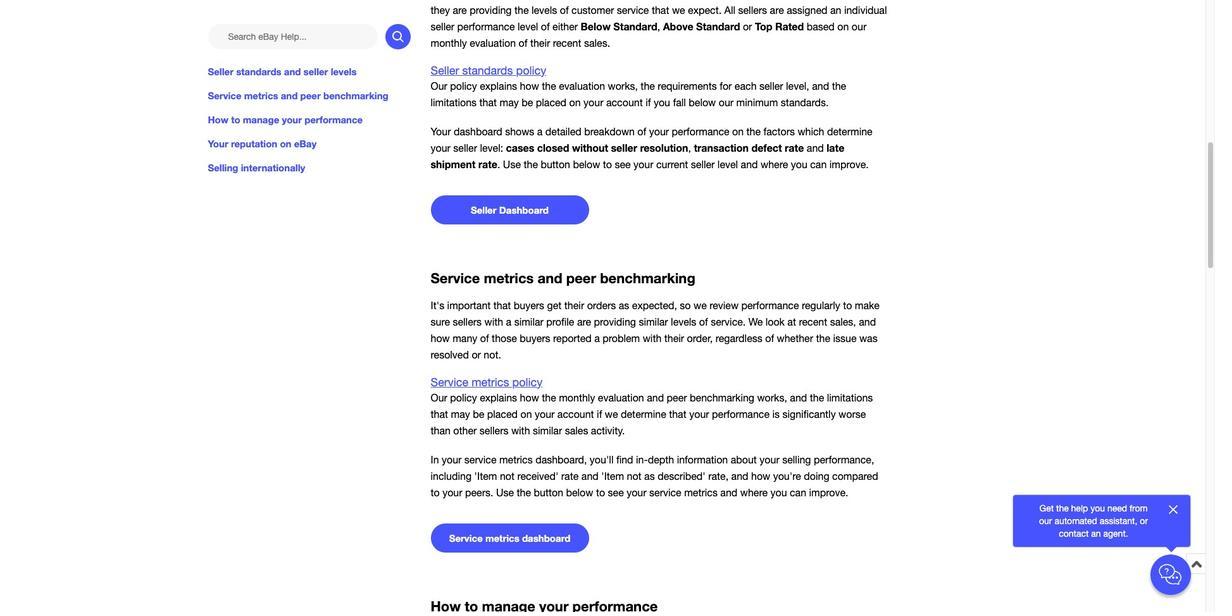 Task type: describe. For each thing, give the bounding box(es) containing it.
service inside service metrics policy our policy explains how the monthly evaluation and peer benchmarking works, and the limitations that may be placed on your account if we determine that your performance is significantly worse than other sellers with similar sales activity.
[[431, 376, 468, 389]]

1 horizontal spatial peer
[[566, 270, 596, 287]]

we inside it's important that buyers get their orders as expected, so we review performance regularly to make sure sellers with a similar profile are providing similar levels of service. we look at recent sales, and how many of those buyers reported a problem with their order, regardless of whether the issue was resolved or not.
[[694, 300, 707, 311]]

how inside seller standards policy our policy explains how the evaluation works, the requirements for each seller level, and the limitations that may be placed on your account if you fall below our minimum standards.
[[520, 80, 539, 92]]

to right how
[[231, 114, 240, 125]]

it's important that buyers get their orders as expected, so we review performance regularly to make sure sellers with a similar profile are providing similar levels of service. we look at recent sales, and how many of those buyers reported a problem with their order, regardless of whether the issue was resolved or not.
[[431, 300, 880, 361]]

get
[[1039, 504, 1054, 514]]

seller standards policy our policy explains how the evaluation works, the requirements for each seller level, and the limitations that may be placed on your account if you fall below our minimum standards.
[[431, 64, 846, 108]]

1 not from the left
[[500, 471, 515, 482]]

levels inside it's important that buyers get their orders as expected, so we review performance regularly to make sure sellers with a similar profile are providing similar levels of service. we look at recent sales, and how many of those buyers reported a problem with their order, regardless of whether the issue was resolved or not.
[[671, 316, 696, 328]]

of up the not.
[[480, 333, 489, 344]]

your inside seller standards policy our policy explains how the evaluation works, the requirements for each seller level, and the limitations that may be placed on your account if you fall below our minimum standards.
[[584, 97, 603, 108]]

performance inside it's important that buyers get their orders as expected, so we review performance regularly to make sure sellers with a similar profile are providing similar levels of service. we look at recent sales, and how many of those buyers reported a problem with their order, regardless of whether the issue was resolved or not.
[[741, 300, 799, 311]]

about
[[731, 454, 757, 466]]

selling internationally
[[208, 162, 305, 174]]

2 vertical spatial a
[[594, 333, 600, 344]]

late shipment rate
[[431, 142, 844, 170]]

get
[[547, 300, 562, 311]]

information
[[677, 454, 728, 466]]

performance inside service metrics policy our policy explains how the monthly evaluation and peer benchmarking works, and the limitations that may be placed on your account if we determine that your performance is significantly worse than other sellers with similar sales activity.
[[712, 409, 770, 420]]

reported
[[553, 333, 592, 344]]

policy up shows
[[516, 64, 546, 77]]

whether
[[777, 333, 813, 344]]

profile
[[546, 316, 574, 328]]

fall
[[673, 97, 686, 108]]

without
[[572, 142, 608, 154]]

you inside in your service metrics dashboard, you'll find in-depth information about your selling performance, including 'item not received' rate and 'item not as described' rate, and how you're doing compared to your peers. use the button below to see your service metrics and where you can improve.
[[770, 487, 787, 499]]

many
[[453, 333, 477, 344]]

that up than
[[431, 409, 448, 420]]

2 vertical spatial their
[[664, 333, 684, 344]]

below
[[581, 20, 611, 32]]

defect
[[751, 142, 782, 154]]

2 horizontal spatial rate
[[785, 142, 804, 154]]

evaluation inside the based on our monthly evaluation of their recent sales.
[[470, 37, 516, 49]]

at
[[787, 316, 796, 328]]

0 horizontal spatial peer
[[300, 90, 321, 101]]

0 vertical spatial can
[[810, 159, 827, 170]]

that inside seller standards policy our policy explains how the evaluation works, the requirements for each seller level, and the limitations that may be placed on your account if you fall below our minimum standards.
[[479, 97, 497, 108]]

0 vertical spatial buyers
[[514, 300, 544, 311]]

regularly
[[802, 300, 840, 311]]

those
[[492, 333, 517, 344]]

shows
[[505, 126, 534, 137]]

automated
[[1055, 516, 1097, 527]]

than
[[431, 425, 451, 437]]

explains for standards
[[480, 80, 517, 92]]

the inside get the help you need from our automated assistant, or contact an agent.
[[1056, 504, 1069, 514]]

our inside seller standards policy our policy explains how the evaluation works, the requirements for each seller level, and the limitations that may be placed on your account if you fall below our minimum standards.
[[719, 97, 734, 108]]

policy down those
[[512, 376, 542, 389]]

and up the significantly
[[790, 392, 807, 404]]

works, inside service metrics policy our policy explains how the monthly evaluation and peer benchmarking works, and the limitations that may be placed on your account if we determine that your performance is significantly worse than other sellers with similar sales activity.
[[757, 392, 787, 404]]

metrics down peers.
[[485, 533, 519, 544]]

doing
[[804, 471, 829, 482]]

seller dashboard
[[471, 204, 549, 216]]

seller standards and seller levels link
[[208, 65, 410, 79]]

minimum
[[736, 97, 778, 108]]

you inside get the help you need from our automated assistant, or contact an agent.
[[1090, 504, 1105, 514]]

on inside the based on our monthly evaluation of their recent sales.
[[837, 21, 849, 32]]

from
[[1130, 504, 1148, 514]]

above
[[663, 20, 693, 32]]

0 vertical spatial button
[[541, 159, 570, 170]]

or inside get the help you need from our automated assistant, or contact an agent.
[[1140, 516, 1148, 527]]

activity.
[[591, 425, 625, 437]]

standards.
[[781, 97, 829, 108]]

works, inside seller standards policy our policy explains how the evaluation works, the requirements for each seller level, and the limitations that may be placed on your account if you fall below our minimum standards.
[[608, 80, 638, 92]]

cases
[[506, 142, 534, 154]]

your up you're
[[760, 454, 780, 466]]

may inside service metrics policy our policy explains how the monthly evaluation and peer benchmarking works, and the limitations that may be placed on your account if we determine that your performance is significantly worse than other sellers with similar sales activity.
[[451, 409, 470, 420]]

sales,
[[830, 316, 856, 328]]

we
[[748, 316, 763, 328]]

you down which
[[791, 159, 807, 170]]

your down your dashboard shows a detailed breakdown of your performance on the factors which determine your seller level:
[[634, 159, 653, 170]]

how inside it's important that buyers get their orders as expected, so we review performance regularly to make sure sellers with a similar profile are providing similar levels of service. we look at recent sales, and how many of those buyers reported a problem with their order, regardless of whether the issue was resolved or not.
[[431, 333, 450, 344]]

account inside seller standards policy our policy explains how the evaluation works, the requirements for each seller level, and the limitations that may be placed on your account if you fall below our minimum standards.
[[606, 97, 643, 108]]

factors
[[764, 126, 795, 137]]

of down look
[[765, 333, 774, 344]]

benchmarking inside service metrics and peer benchmarking link
[[323, 90, 388, 101]]

issue
[[833, 333, 857, 344]]

to down 'you'll'
[[596, 487, 605, 499]]

0 vertical spatial improve.
[[830, 159, 869, 170]]

their inside the based on our monthly evaluation of their recent sales.
[[530, 37, 550, 49]]

0 vertical spatial where
[[761, 159, 788, 170]]

sellers inside it's important that buyers get their orders as expected, so we review performance regularly to make sure sellers with a similar profile are providing similar levels of service. we look at recent sales, and how many of those buyers reported a problem with their order, regardless of whether the issue was resolved or not.
[[453, 316, 482, 328]]

seller standards and seller levels
[[208, 66, 357, 77]]

improve. inside in your service metrics dashboard, you'll find in-depth information about your selling performance, including 'item not received' rate and 'item not as described' rate, and how you're doing compared to your peers. use the button below to see your service metrics and where you can improve.
[[809, 487, 848, 499]]

2 not from the left
[[627, 471, 641, 482]]

manage
[[243, 114, 279, 125]]

of inside the based on our monthly evaluation of their recent sales.
[[519, 37, 527, 49]]

1 vertical spatial with
[[643, 333, 662, 344]]

your dashboard shows a detailed breakdown of your performance on the factors which determine your seller level:
[[431, 126, 872, 154]]

selling
[[782, 454, 811, 466]]

review
[[710, 300, 739, 311]]

metrics up "manage"
[[244, 90, 278, 101]]

0 horizontal spatial a
[[506, 316, 511, 328]]

service metrics dashboard
[[449, 533, 570, 544]]

on inside service metrics policy our policy explains how the monthly evaluation and peer benchmarking works, and the limitations that may be placed on your account if we determine that your performance is significantly worse than other sellers with similar sales activity.
[[520, 409, 532, 420]]

worse
[[839, 409, 866, 420]]

regardless
[[716, 333, 762, 344]]

rate inside 'late shipment rate'
[[478, 158, 497, 170]]

based
[[807, 21, 835, 32]]

your reputation on ebay link
[[208, 137, 410, 151]]

problem
[[603, 333, 640, 344]]

service up important
[[431, 270, 480, 287]]

performance inside your dashboard shows a detailed breakdown of your performance on the factors which determine your seller level:
[[672, 126, 729, 137]]

to down including
[[431, 487, 440, 499]]

as inside it's important that buyers get their orders as expected, so we review performance regularly to make sure sellers with a similar profile are providing similar levels of service. we look at recent sales, and how many of those buyers reported a problem with their order, regardless of whether the issue was resolved or not.
[[619, 300, 629, 311]]

rate,
[[708, 471, 729, 482]]

help
[[1071, 504, 1088, 514]]

peer inside service metrics policy our policy explains how the monthly evaluation and peer benchmarking works, and the limitations that may be placed on your account if we determine that your performance is significantly worse than other sellers with similar sales activity.
[[667, 392, 687, 404]]

requirements
[[658, 80, 717, 92]]

in
[[431, 454, 439, 466]]

sure
[[431, 316, 450, 328]]

policy down 'seller standards policy' link
[[450, 80, 477, 92]]

Search eBay Help... text field
[[208, 24, 377, 49]]

on inside seller standards policy our policy explains how the evaluation works, the requirements for each seller level, and the limitations that may be placed on your account if you fall below our minimum standards.
[[569, 97, 581, 108]]

top
[[755, 20, 772, 32]]

placed inside service metrics policy our policy explains how the monthly evaluation and peer benchmarking works, and the limitations that may be placed on your account if we determine that your performance is significantly worse than other sellers with similar sales activity.
[[487, 409, 518, 420]]

metrics up received'
[[499, 454, 533, 466]]

of up order,
[[699, 316, 708, 328]]

seller down breakdown at the top
[[611, 142, 637, 154]]

your up dashboard,
[[535, 409, 555, 420]]

seller for seller dashboard
[[471, 204, 496, 216]]

you're
[[773, 471, 801, 482]]

limitations inside service metrics policy our policy explains how the monthly evaluation and peer benchmarking works, and the limitations that may be placed on your account if we determine that your performance is significantly worse than other sellers with similar sales activity.
[[827, 392, 873, 404]]

significantly
[[782, 409, 836, 420]]

your up including
[[442, 454, 462, 466]]

1 vertical spatial buyers
[[520, 333, 550, 344]]

are
[[577, 316, 591, 328]]

metrics down rate,
[[684, 487, 718, 499]]

your down including
[[442, 487, 462, 499]]

0 vertical spatial with
[[484, 316, 503, 328]]

to down without
[[603, 159, 612, 170]]

similar down expected,
[[639, 316, 668, 328]]

determine inside your dashboard shows a detailed breakdown of your performance on the factors which determine your seller level:
[[827, 126, 872, 137]]

dashboard inside your dashboard shows a detailed breakdown of your performance on the factors which determine your seller level:
[[454, 126, 502, 137]]

how to manage your performance
[[208, 114, 363, 125]]

explains for metrics
[[480, 392, 517, 404]]

recent inside it's important that buyers get their orders as expected, so we review performance regularly to make sure sellers with a similar profile are providing similar levels of service. we look at recent sales, and how many of those buyers reported a problem with their order, regardless of whether the issue was resolved or not.
[[799, 316, 827, 328]]

expected,
[[632, 300, 677, 311]]

similar up those
[[514, 316, 544, 328]]

your up shipment
[[431, 142, 451, 154]]

resolution
[[640, 142, 688, 154]]

important
[[447, 300, 491, 311]]

described'
[[658, 471, 705, 482]]

our for seller
[[431, 80, 447, 92]]

current
[[656, 159, 688, 170]]

rated
[[775, 20, 804, 32]]

seller down transaction
[[691, 159, 715, 170]]

in your service metrics dashboard, you'll find in-depth information about your selling performance, including 'item not received' rate and 'item not as described' rate, and how you're doing compared to your peers. use the button below to see your service metrics and where you can improve.
[[431, 454, 878, 499]]

, inside below standard , above standard or top rated
[[657, 21, 660, 32]]

dashboard,
[[535, 454, 587, 466]]

and right level
[[741, 159, 758, 170]]

sales
[[565, 425, 588, 437]]

resolved
[[431, 349, 469, 361]]

seller standards policy link
[[431, 64, 546, 77]]

shipment
[[431, 158, 475, 170]]

0 vertical spatial see
[[615, 159, 631, 170]]

seller dashboard link
[[431, 196, 589, 225]]

1 vertical spatial benchmarking
[[600, 270, 695, 287]]

and up get
[[538, 270, 562, 287]]

order,
[[687, 333, 713, 344]]

was
[[859, 333, 878, 344]]

and down about
[[731, 471, 748, 482]]

in-
[[636, 454, 648, 466]]

dashboard
[[499, 204, 549, 216]]

standards for and
[[236, 66, 281, 77]]

your for your reputation on ebay
[[208, 138, 228, 149]]

the inside it's important that buyers get their orders as expected, so we review performance regularly to make sure sellers with a similar profile are providing similar levels of service. we look at recent sales, and how many of those buyers reported a problem with their order, regardless of whether the issue was resolved or not.
[[816, 333, 830, 344]]

recent inside the based on our monthly evaluation of their recent sales.
[[553, 37, 581, 49]]

metrics inside service metrics policy our policy explains how the monthly evaluation and peer benchmarking works, and the limitations that may be placed on your account if we determine that your performance is significantly worse than other sellers with similar sales activity.
[[472, 376, 509, 389]]

including
[[431, 471, 472, 482]]

to inside it's important that buyers get their orders as expected, so we review performance regularly to make sure sellers with a similar profile are providing similar levels of service. we look at recent sales, and how many of those buyers reported a problem with their order, regardless of whether the issue was resolved or not.
[[843, 300, 852, 311]]

seller inside seller standards policy our policy explains how the evaluation works, the requirements for each seller level, and the limitations that may be placed on your account if you fall below our minimum standards.
[[759, 80, 783, 92]]

and up depth
[[647, 392, 664, 404]]

your down in-
[[627, 487, 647, 499]]

service metrics dashboard link
[[431, 524, 589, 553]]

sellers inside service metrics policy our policy explains how the monthly evaluation and peer benchmarking works, and the limitations that may be placed on your account if we determine that your performance is significantly worse than other sellers with similar sales activity.
[[480, 425, 508, 437]]

is
[[772, 409, 780, 420]]

your up resolution
[[649, 126, 669, 137]]

.
[[497, 159, 500, 170]]

look
[[766, 316, 785, 328]]

peers.
[[465, 487, 493, 499]]

policy down service metrics policy link
[[450, 392, 477, 404]]

how inside in your service metrics dashboard, you'll find in-depth information about your selling performance, including 'item not received' rate and 'item not as described' rate, and how you're doing compared to your peers. use the button below to see your service metrics and where you can improve.
[[751, 471, 770, 482]]

seller inside your dashboard shows a detailed breakdown of your performance on the factors which determine your seller level:
[[453, 142, 477, 154]]



Task type: vqa. For each thing, say whether or not it's contained in the screenshot.
A-
no



Task type: locate. For each thing, give the bounding box(es) containing it.
determine inside service metrics policy our policy explains how the monthly evaluation and peer benchmarking works, and the limitations that may be placed on your account if we determine that your performance is significantly worse than other sellers with similar sales activity.
[[621, 409, 666, 420]]

your up shipment
[[431, 126, 451, 137]]

performance down service metrics and peer benchmarking link
[[305, 114, 363, 125]]

0 horizontal spatial service metrics and peer benchmarking
[[208, 90, 388, 101]]

standards inside seller standards policy our policy explains how the evaluation works, the requirements for each seller level, and the limitations that may be placed on your account if you fall below our minimum standards.
[[462, 64, 513, 77]]

1 horizontal spatial be
[[522, 97, 533, 108]]

your
[[584, 97, 603, 108], [282, 114, 302, 125], [649, 126, 669, 137], [431, 142, 451, 154], [634, 159, 653, 170], [535, 409, 555, 420], [689, 409, 709, 420], [442, 454, 462, 466], [760, 454, 780, 466], [442, 487, 462, 499], [627, 487, 647, 499]]

your reputation on ebay
[[208, 138, 317, 149]]

explains down service metrics policy link
[[480, 392, 517, 404]]

of up 'seller standards policy' link
[[519, 37, 527, 49]]

2 explains from the top
[[480, 392, 517, 404]]

2 horizontal spatial our
[[1039, 516, 1052, 527]]

providing
[[594, 316, 636, 328]]

that up those
[[493, 300, 511, 311]]

seller for seller standards and seller levels
[[208, 66, 234, 77]]

1 horizontal spatial placed
[[536, 97, 566, 108]]

seller inside seller standards and seller levels 'link'
[[304, 66, 328, 77]]

and inside 'link'
[[284, 66, 301, 77]]

and inside seller standards policy our policy explains how the evaluation works, the requirements for each seller level, and the limitations that may be placed on your account if you fall below our minimum standards.
[[812, 80, 829, 92]]

metrics down the not.
[[472, 376, 509, 389]]

see inside in your service metrics dashboard, you'll find in-depth information about your selling performance, including 'item not received' rate and 'item not as described' rate, and how you're doing compared to your peers. use the button below to see your service metrics and where you can improve.
[[608, 487, 624, 499]]

depth
[[648, 454, 674, 466]]

as inside in your service metrics dashboard, you'll find in-depth information about your selling performance, including 'item not received' rate and 'item not as described' rate, and how you're doing compared to your peers. use the button below to see your service metrics and where you can improve.
[[644, 471, 655, 482]]

2 horizontal spatial or
[[1140, 516, 1148, 527]]

their left sales.
[[530, 37, 550, 49]]

of up 'late shipment rate'
[[637, 126, 646, 137]]

be inside service metrics policy our policy explains how the monthly evaluation and peer benchmarking works, and the limitations that may be placed on your account if we determine that your performance is significantly worse than other sellers with similar sales activity.
[[473, 409, 484, 420]]

to
[[231, 114, 240, 125], [603, 159, 612, 170], [843, 300, 852, 311], [431, 487, 440, 499], [596, 487, 605, 499]]

how to manage your performance link
[[208, 113, 410, 127]]

account up breakdown at the top
[[606, 97, 643, 108]]

, inside cases closed without seller resolution , transaction defect rate and
[[688, 142, 691, 154]]

'item down 'you'll'
[[601, 471, 624, 482]]

get the help you need from our automated assistant, or contact an agent. tooltip
[[1033, 502, 1154, 540]]

1 'item from the left
[[474, 471, 497, 482]]

below inside in your service metrics dashboard, you'll find in-depth information about your selling performance, including 'item not received' rate and 'item not as described' rate, and how you're doing compared to your peers. use the button below to see your service metrics and where you can improve.
[[566, 487, 593, 499]]

1 horizontal spatial their
[[564, 300, 584, 311]]

where inside in your service metrics dashboard, you'll find in-depth information about your selling performance, including 'item not received' rate and 'item not as described' rate, and how you're doing compared to your peers. use the button below to see your service metrics and where you can improve.
[[740, 487, 768, 499]]

evaluation inside seller standards policy our policy explains how the evaluation works, the requirements for each seller level, and the limitations that may be placed on your account if you fall below our minimum standards.
[[559, 80, 605, 92]]

how down sure
[[431, 333, 450, 344]]

level,
[[786, 80, 809, 92]]

on up detailed
[[569, 97, 581, 108]]

1 horizontal spatial your
[[431, 126, 451, 137]]

or inside below standard , above standard or top rated
[[743, 21, 752, 32]]

2 standard from the left
[[696, 20, 740, 32]]

0 horizontal spatial be
[[473, 409, 484, 420]]

0 vertical spatial ,
[[657, 21, 660, 32]]

with inside service metrics policy our policy explains how the monthly evaluation and peer benchmarking works, and the limitations that may be placed on your account if we determine that your performance is significantly worse than other sellers with similar sales activity.
[[511, 425, 530, 437]]

0 vertical spatial works,
[[608, 80, 638, 92]]

metrics
[[244, 90, 278, 101], [484, 270, 534, 287], [472, 376, 509, 389], [499, 454, 533, 466], [684, 487, 718, 499], [485, 533, 519, 544]]

0 vertical spatial limitations
[[431, 97, 477, 108]]

2 vertical spatial or
[[1140, 516, 1148, 527]]

0 horizontal spatial works,
[[608, 80, 638, 92]]

explains
[[480, 80, 517, 92], [480, 392, 517, 404]]

1 horizontal spatial standard
[[696, 20, 740, 32]]

on down service metrics policy link
[[520, 409, 532, 420]]

on inside your dashboard shows a detailed breakdown of your performance on the factors which determine your seller level:
[[732, 126, 744, 137]]

how down service metrics policy link
[[520, 392, 539, 404]]

service
[[208, 90, 241, 101], [431, 270, 480, 287], [431, 376, 468, 389], [449, 533, 483, 544]]

monthly
[[431, 37, 467, 49], [559, 392, 595, 404]]

breakdown
[[584, 126, 635, 137]]

our up than
[[431, 392, 447, 404]]

explains inside service metrics policy our policy explains how the monthly evaluation and peer benchmarking works, and the limitations that may be placed on your account if we determine that your performance is significantly worse than other sellers with similar sales activity.
[[480, 392, 517, 404]]

0 vertical spatial recent
[[553, 37, 581, 49]]

1 vertical spatial recent
[[799, 316, 827, 328]]

use inside in your service metrics dashboard, you'll find in-depth information about your selling performance, including 'item not received' rate and 'item not as described' rate, and how you're doing compared to your peers. use the button below to see your service metrics and where you can improve.
[[496, 487, 514, 499]]

that down 'seller standards policy' link
[[479, 97, 497, 108]]

other
[[453, 425, 477, 437]]

account inside service metrics policy our policy explains how the monthly evaluation and peer benchmarking works, and the limitations that may be placed on your account if we determine that your performance is significantly worse than other sellers with similar sales activity.
[[557, 409, 594, 420]]

0 horizontal spatial may
[[451, 409, 470, 420]]

and down which
[[807, 142, 824, 154]]

rate down dashboard,
[[561, 471, 579, 482]]

0 vertical spatial peer
[[300, 90, 321, 101]]

you'll
[[590, 454, 614, 466]]

with right problem
[[643, 333, 662, 344]]

1 vertical spatial sellers
[[480, 425, 508, 437]]

sellers down important
[[453, 316, 482, 328]]

on
[[837, 21, 849, 32], [569, 97, 581, 108], [732, 126, 744, 137], [280, 138, 291, 149], [520, 409, 532, 420]]

selling
[[208, 162, 238, 174]]

seller inside seller dashboard link
[[471, 204, 496, 216]]

evaluation up activity.
[[598, 392, 644, 404]]

be up the other
[[473, 409, 484, 420]]

as down in-
[[644, 471, 655, 482]]

0 vertical spatial as
[[619, 300, 629, 311]]

standards inside seller standards and seller levels 'link'
[[236, 66, 281, 77]]

and down rate,
[[720, 487, 737, 499]]

the inside your dashboard shows a detailed breakdown of your performance on the factors which determine your seller level:
[[746, 126, 761, 137]]

on left ebay
[[280, 138, 291, 149]]

you
[[654, 97, 670, 108], [791, 159, 807, 170], [770, 487, 787, 499], [1090, 504, 1105, 514]]

1 vertical spatial our
[[719, 97, 734, 108]]

if inside seller standards policy our policy explains how the evaluation works, the requirements for each seller level, and the limitations that may be placed on your account if you fall below our minimum standards.
[[646, 97, 651, 108]]

0 vertical spatial explains
[[480, 80, 517, 92]]

our inside the based on our monthly evaluation of their recent sales.
[[852, 21, 866, 32]]

1 horizontal spatial as
[[644, 471, 655, 482]]

may inside seller standards policy our policy explains how the evaluation works, the requirements for each seller level, and the limitations that may be placed on your account if you fall below our minimum standards.
[[500, 97, 519, 108]]

1 horizontal spatial dashboard
[[522, 533, 570, 544]]

that up depth
[[669, 409, 686, 420]]

similar inside service metrics policy our policy explains how the monthly evaluation and peer benchmarking works, and the limitations that may be placed on your account if we determine that your performance is significantly worse than other sellers with similar sales activity.
[[533, 425, 562, 437]]

not left received'
[[500, 471, 515, 482]]

seller inside seller standards policy our policy explains how the evaluation works, the requirements for each seller level, and the limitations that may be placed on your account if you fall below our minimum standards.
[[431, 64, 459, 77]]

you right help
[[1090, 504, 1105, 514]]

service metrics and peer benchmarking down seller standards and seller levels 'link'
[[208, 90, 388, 101]]

service down described'
[[649, 487, 681, 499]]

0 vertical spatial levels
[[331, 66, 357, 77]]

0 horizontal spatial or
[[472, 349, 481, 361]]

their up are
[[564, 300, 584, 311]]

we inside service metrics policy our policy explains how the monthly evaluation and peer benchmarking works, and the limitations that may be placed on your account if we determine that your performance is significantly worse than other sellers with similar sales activity.
[[605, 409, 618, 420]]

button inside in your service metrics dashboard, you'll find in-depth information about your selling performance, including 'item not received' rate and 'item not as described' rate, and how you're doing compared to your peers. use the button below to see your service metrics and where you can improve.
[[534, 487, 563, 499]]

each
[[735, 80, 757, 92]]

late
[[827, 142, 844, 154]]

0 vertical spatial sellers
[[453, 316, 482, 328]]

find
[[616, 454, 633, 466]]

determine up activity.
[[621, 409, 666, 420]]

our down 'seller standards policy' link
[[431, 80, 447, 92]]

1 vertical spatial service
[[649, 487, 681, 499]]

performance left is
[[712, 409, 770, 420]]

0 vertical spatial a
[[537, 126, 543, 137]]

or
[[743, 21, 752, 32], [472, 349, 481, 361], [1140, 516, 1148, 527]]

rate inside in your service metrics dashboard, you'll find in-depth information about your selling performance, including 'item not received' rate and 'item not as described' rate, and how you're doing compared to your peers. use the button below to see your service metrics and where you can improve.
[[561, 471, 579, 482]]

be inside seller standards policy our policy explains how the evaluation works, the requirements for each seller level, and the limitations that may be placed on your account if you fall below our minimum standards.
[[522, 97, 533, 108]]

may
[[500, 97, 519, 108], [451, 409, 470, 420]]

your up information
[[689, 409, 709, 420]]

service down peers.
[[449, 533, 483, 544]]

1 vertical spatial monthly
[[559, 392, 595, 404]]

how inside service metrics policy our policy explains how the monthly evaluation and peer benchmarking works, and the limitations that may be placed on your account if we determine that your performance is significantly worse than other sellers with similar sales activity.
[[520, 392, 539, 404]]

based on our monthly evaluation of their recent sales.
[[431, 21, 866, 49]]

placed down service metrics policy link
[[487, 409, 518, 420]]

0 horizontal spatial rate
[[478, 158, 497, 170]]

dashboard
[[454, 126, 502, 137], [522, 533, 570, 544]]

the
[[542, 80, 556, 92], [641, 80, 655, 92], [832, 80, 846, 92], [746, 126, 761, 137], [524, 159, 538, 170], [816, 333, 830, 344], [542, 392, 556, 404], [810, 392, 824, 404], [517, 487, 531, 499], [1056, 504, 1069, 514]]

can inside in your service metrics dashboard, you'll find in-depth information about your selling performance, including 'item not received' rate and 'item not as described' rate, and how you're doing compared to your peers. use the button below to see your service metrics and where you can improve.
[[790, 487, 806, 499]]

the inside in your service metrics dashboard, you'll find in-depth information about your selling performance, including 'item not received' rate and 'item not as described' rate, and how you're doing compared to your peers. use the button below to see your service metrics and where you can improve.
[[517, 487, 531, 499]]

not down in-
[[627, 471, 641, 482]]

seller up service metrics and peer benchmarking link
[[304, 66, 328, 77]]

can
[[810, 159, 827, 170], [790, 487, 806, 499]]

service metrics policy our policy explains how the monthly evaluation and peer benchmarking works, and the limitations that may be placed on your account if we determine that your performance is significantly worse than other sellers with similar sales activity.
[[431, 376, 873, 437]]

recent left sales.
[[553, 37, 581, 49]]

0 horizontal spatial standards
[[236, 66, 281, 77]]

see
[[615, 159, 631, 170], [608, 487, 624, 499]]

our inside service metrics policy our policy explains how the monthly evaluation and peer benchmarking works, and the limitations that may be placed on your account if we determine that your performance is significantly worse than other sellers with similar sales activity.
[[431, 392, 447, 404]]

that
[[479, 97, 497, 108], [493, 300, 511, 311], [431, 409, 448, 420], [669, 409, 686, 420]]

1 horizontal spatial can
[[810, 159, 827, 170]]

which
[[798, 126, 824, 137]]

0 horizontal spatial your
[[208, 138, 228, 149]]

benchmarking
[[323, 90, 388, 101], [600, 270, 695, 287], [690, 392, 754, 404]]

detailed
[[545, 126, 581, 137]]

1 our from the top
[[431, 80, 447, 92]]

and down 'you'll'
[[581, 471, 599, 482]]

rate down factors
[[785, 142, 804, 154]]

you inside seller standards policy our policy explains how the evaluation works, the requirements for each seller level, and the limitations that may be placed on your account if you fall below our minimum standards.
[[654, 97, 670, 108]]

peer
[[300, 90, 321, 101], [566, 270, 596, 287], [667, 392, 687, 404]]

1 horizontal spatial not
[[627, 471, 641, 482]]

if up activity.
[[597, 409, 602, 420]]

seller inside seller standards and seller levels 'link'
[[208, 66, 234, 77]]

2 horizontal spatial with
[[643, 333, 662, 344]]

0 horizontal spatial our
[[719, 97, 734, 108]]

evaluation inside service metrics policy our policy explains how the monthly evaluation and peer benchmarking works, and the limitations that may be placed on your account if we determine that your performance is significantly worse than other sellers with similar sales activity.
[[598, 392, 644, 404]]

below down requirements
[[689, 97, 716, 108]]

level
[[718, 159, 738, 170]]

1 standard from the left
[[613, 20, 657, 32]]

0 vertical spatial use
[[503, 159, 521, 170]]

so
[[680, 300, 691, 311]]

1 vertical spatial service metrics and peer benchmarking
[[431, 270, 695, 287]]

reputation
[[231, 138, 277, 149]]

1 vertical spatial where
[[740, 487, 768, 499]]

explains inside seller standards policy our policy explains how the evaluation works, the requirements for each seller level, and the limitations that may be placed on your account if you fall below our minimum standards.
[[480, 80, 517, 92]]

may up shows
[[500, 97, 519, 108]]

0 horizontal spatial ,
[[657, 21, 660, 32]]

your up ebay
[[282, 114, 302, 125]]

0 vertical spatial be
[[522, 97, 533, 108]]

on up transaction
[[732, 126, 744, 137]]

with
[[484, 316, 503, 328], [643, 333, 662, 344], [511, 425, 530, 437]]

1 vertical spatial below
[[573, 159, 600, 170]]

1 horizontal spatial service
[[649, 487, 681, 499]]

not.
[[484, 349, 501, 361]]

1 vertical spatial placed
[[487, 409, 518, 420]]

0 horizontal spatial not
[[500, 471, 515, 482]]

monthly inside the based on our monthly evaluation of their recent sales.
[[431, 37, 467, 49]]

1 vertical spatial as
[[644, 471, 655, 482]]

determine
[[827, 126, 872, 137], [621, 409, 666, 420]]

a inside your dashboard shows a detailed breakdown of your performance on the factors which determine your seller level:
[[537, 126, 543, 137]]

2 horizontal spatial their
[[664, 333, 684, 344]]

sellers right the other
[[480, 425, 508, 437]]

service down the other
[[464, 454, 496, 466]]

0 horizontal spatial 'item
[[474, 471, 497, 482]]

improve. down late
[[830, 159, 869, 170]]

or inside it's important that buyers get their orders as expected, so we review performance regularly to make sure sellers with a similar profile are providing similar levels of service. we look at recent sales, and how many of those buyers reported a problem with their order, regardless of whether the issue was resolved or not.
[[472, 349, 481, 361]]

monthly inside service metrics policy our policy explains how the monthly evaluation and peer benchmarking works, and the limitations that may be placed on your account if we determine that your performance is significantly worse than other sellers with similar sales activity.
[[559, 392, 595, 404]]

our inside seller standards policy our policy explains how the evaluation works, the requirements for each seller level, and the limitations that may be placed on your account if you fall below our minimum standards.
[[431, 80, 447, 92]]

selling internationally link
[[208, 161, 410, 175]]

dashboard down received'
[[522, 533, 570, 544]]

2 our from the top
[[431, 392, 447, 404]]

account up the sales in the bottom of the page
[[557, 409, 594, 420]]

performance inside how to manage your performance link
[[305, 114, 363, 125]]

0 vertical spatial placed
[[536, 97, 566, 108]]

your for your dashboard shows a detailed breakdown of your performance on the factors which determine your seller level:
[[431, 126, 451, 137]]

transaction
[[694, 142, 749, 154]]

1 vertical spatial levels
[[671, 316, 696, 328]]

1 vertical spatial can
[[790, 487, 806, 499]]

1 horizontal spatial with
[[511, 425, 530, 437]]

placed up detailed
[[536, 97, 566, 108]]

, left above at top right
[[657, 21, 660, 32]]

and inside cases closed without seller resolution , transaction defect rate and
[[807, 142, 824, 154]]

as up providing
[[619, 300, 629, 311]]

1 horizontal spatial account
[[606, 97, 643, 108]]

our right based
[[852, 21, 866, 32]]

, up . use the button below to see your current seller level and where you can improve.
[[688, 142, 691, 154]]

how
[[520, 80, 539, 92], [431, 333, 450, 344], [520, 392, 539, 404], [751, 471, 770, 482]]

1 vertical spatial ,
[[688, 142, 691, 154]]

1 horizontal spatial monthly
[[559, 392, 595, 404]]

how down about
[[751, 471, 770, 482]]

we up activity.
[[605, 409, 618, 420]]

0 horizontal spatial account
[[557, 409, 594, 420]]

can down you're
[[790, 487, 806, 499]]

. use the button below to see your current seller level and where you can improve.
[[497, 159, 869, 170]]

1 vertical spatial evaluation
[[559, 80, 605, 92]]

and inside it's important that buyers get their orders as expected, so we review performance regularly to make sure sellers with a similar profile are providing similar levels of service. we look at recent sales, and how many of those buyers reported a problem with their order, regardless of whether the issue was resolved or not.
[[859, 316, 876, 328]]

0 vertical spatial determine
[[827, 126, 872, 137]]

1 explains from the top
[[480, 80, 517, 92]]

1 vertical spatial dashboard
[[522, 533, 570, 544]]

1 vertical spatial their
[[564, 300, 584, 311]]

0 vertical spatial we
[[694, 300, 707, 311]]

standards for policy
[[462, 64, 513, 77]]

1 vertical spatial we
[[605, 409, 618, 420]]

rate down level:
[[478, 158, 497, 170]]

need
[[1107, 504, 1127, 514]]

use right peers.
[[496, 487, 514, 499]]

how down 'seller standards policy' link
[[520, 80, 539, 92]]

1 horizontal spatial our
[[852, 21, 866, 32]]

benchmarking down the regardless
[[690, 392, 754, 404]]

levels
[[331, 66, 357, 77], [671, 316, 696, 328]]

1 vertical spatial use
[[496, 487, 514, 499]]

0 vertical spatial service
[[464, 454, 496, 466]]

compared
[[832, 471, 878, 482]]

0 vertical spatial benchmarking
[[323, 90, 388, 101]]

recent down regularly
[[799, 316, 827, 328]]

on right based
[[837, 21, 849, 32]]

service metrics and peer benchmarking up get
[[431, 270, 695, 287]]

make
[[855, 300, 880, 311]]

see down breakdown at the top
[[615, 159, 631, 170]]

sales.
[[584, 37, 610, 49]]

'item up peers.
[[474, 471, 497, 482]]

1 horizontal spatial 'item
[[601, 471, 624, 482]]

1 vertical spatial or
[[472, 349, 481, 361]]

you down you're
[[770, 487, 787, 499]]

1 vertical spatial our
[[431, 392, 447, 404]]

seller
[[304, 66, 328, 77], [759, 80, 783, 92], [611, 142, 637, 154], [453, 142, 477, 154], [691, 159, 715, 170]]

how
[[208, 114, 228, 125]]

standards
[[462, 64, 513, 77], [236, 66, 281, 77]]

to up sales,
[[843, 300, 852, 311]]

can down late
[[810, 159, 827, 170]]

metrics up important
[[484, 270, 534, 287]]

monthly up 'seller standards policy' link
[[431, 37, 467, 49]]

below standard , above standard or top rated
[[581, 20, 804, 32]]

service up how
[[208, 90, 241, 101]]

their
[[530, 37, 550, 49], [564, 300, 584, 311], [664, 333, 684, 344]]

1 vertical spatial determine
[[621, 409, 666, 420]]

'item
[[474, 471, 497, 482], [601, 471, 624, 482]]

2 vertical spatial peer
[[667, 392, 687, 404]]

determine up late
[[827, 126, 872, 137]]

2 horizontal spatial seller
[[471, 204, 496, 216]]

orders
[[587, 300, 616, 311]]

1 horizontal spatial may
[[500, 97, 519, 108]]

closed
[[537, 142, 569, 154]]

levels down so
[[671, 316, 696, 328]]

works, up breakdown at the top
[[608, 80, 638, 92]]

get the help you need from our automated assistant, or contact an agent.
[[1039, 504, 1148, 539]]

our down for
[[719, 97, 734, 108]]

0 horizontal spatial service
[[464, 454, 496, 466]]

2 vertical spatial our
[[1039, 516, 1052, 527]]

and up standards.
[[812, 80, 829, 92]]

0 horizontal spatial standard
[[613, 20, 657, 32]]

1 vertical spatial works,
[[757, 392, 787, 404]]

your inside your dashboard shows a detailed breakdown of your performance on the factors which determine your seller level:
[[431, 126, 451, 137]]

1 vertical spatial button
[[534, 487, 563, 499]]

and
[[284, 66, 301, 77], [812, 80, 829, 92], [281, 90, 298, 101], [807, 142, 824, 154], [741, 159, 758, 170], [538, 270, 562, 287], [859, 316, 876, 328], [647, 392, 664, 404], [790, 392, 807, 404], [581, 471, 599, 482], [731, 471, 748, 482], [720, 487, 737, 499]]

below inside seller standards policy our policy explains how the evaluation works, the requirements for each seller level, and the limitations that may be placed on your account if you fall below our minimum standards.
[[689, 97, 716, 108]]

with up received'
[[511, 425, 530, 437]]

1 horizontal spatial a
[[537, 126, 543, 137]]

1 horizontal spatial determine
[[827, 126, 872, 137]]

our down get
[[1039, 516, 1052, 527]]

button
[[541, 159, 570, 170], [534, 487, 563, 499]]

1 vertical spatial explains
[[480, 392, 517, 404]]

1 horizontal spatial standards
[[462, 64, 513, 77]]

limitations inside seller standards policy our policy explains how the evaluation works, the requirements for each seller level, and the limitations that may be placed on your account if you fall below our minimum standards.
[[431, 97, 477, 108]]

service metrics and peer benchmarking link
[[208, 89, 410, 103]]

internationally
[[241, 162, 305, 174]]

or left "top"
[[743, 21, 752, 32]]

if inside service metrics policy our policy explains how the monthly evaluation and peer benchmarking works, and the limitations that may be placed on your account if we determine that your performance is significantly worse than other sellers with similar sales activity.
[[597, 409, 602, 420]]

levels inside 'link'
[[331, 66, 357, 77]]

our inside get the help you need from our automated assistant, or contact an agent.
[[1039, 516, 1052, 527]]

standard right below at the top of page
[[613, 20, 657, 32]]

benchmarking inside service metrics policy our policy explains how the monthly evaluation and peer benchmarking works, and the limitations that may be placed on your account if we determine that your performance is significantly worse than other sellers with similar sales activity.
[[690, 392, 754, 404]]

that inside it's important that buyers get their orders as expected, so we review performance regularly to make sure sellers with a similar profile are providing similar levels of service. we look at recent sales, and how many of those buyers reported a problem with their order, regardless of whether the issue was resolved or not.
[[493, 300, 511, 311]]

of inside your dashboard shows a detailed breakdown of your performance on the factors which determine your seller level:
[[637, 126, 646, 137]]

placed inside seller standards policy our policy explains how the evaluation works, the requirements for each seller level, and the limitations that may be placed on your account if you fall below our minimum standards.
[[536, 97, 566, 108]]

seller up shipment
[[453, 142, 477, 154]]

recent
[[553, 37, 581, 49], [799, 316, 827, 328]]

an
[[1091, 529, 1101, 539]]

we
[[694, 300, 707, 311], [605, 409, 618, 420]]

limitations down 'seller standards policy' link
[[431, 97, 477, 108]]

similar
[[514, 316, 544, 328], [639, 316, 668, 328], [533, 425, 562, 437]]

1 vertical spatial limitations
[[827, 392, 873, 404]]

0 horizontal spatial determine
[[621, 409, 666, 420]]

1 horizontal spatial seller
[[431, 64, 459, 77]]

2 horizontal spatial a
[[594, 333, 600, 344]]

below down without
[[573, 159, 600, 170]]

and up how to manage your performance
[[281, 90, 298, 101]]

1 horizontal spatial we
[[694, 300, 707, 311]]

your inside your reputation on ebay link
[[208, 138, 228, 149]]

our for service
[[431, 392, 447, 404]]

contact
[[1059, 529, 1089, 539]]

0 horizontal spatial can
[[790, 487, 806, 499]]

2 'item from the left
[[601, 471, 624, 482]]

buyers down profile
[[520, 333, 550, 344]]

1 horizontal spatial limitations
[[827, 392, 873, 404]]

1 vertical spatial your
[[208, 138, 228, 149]]

or left the not.
[[472, 349, 481, 361]]

assistant,
[[1100, 516, 1137, 527]]

performance,
[[814, 454, 874, 466]]



